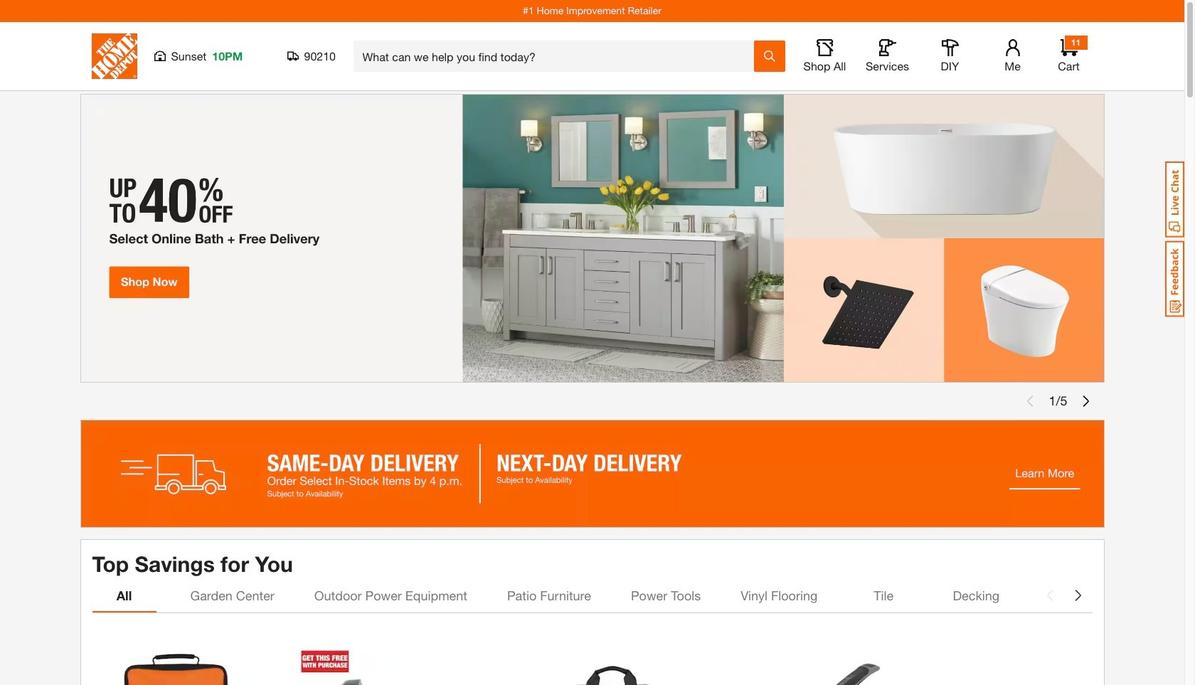 Task type: describe. For each thing, give the bounding box(es) containing it.
m18 18-volt 5.0 ah lithium-ion xc extended capacity battery pack image
[[294, 630, 485, 685]]

the home depot logo image
[[91, 33, 137, 79]]

sponsored banner image
[[80, 419, 1105, 528]]

scroll button right image
[[1073, 590, 1084, 601]]

daytona stainless steel outdoor kitchen griddle spatula image
[[699, 630, 890, 685]]

18v lithium-ion (2) 4.0 ah battery starter kit with charger and bag image
[[92, 630, 283, 685]]

digital-endcap-tabs tab list
[[92, 578, 1036, 612]]



Task type: vqa. For each thing, say whether or not it's contained in the screenshot.
the Rev-A-Shelf link
no



Task type: locate. For each thing, give the bounding box(es) containing it.
m12 fuel 12-volt lithium-ion brushless cordless hammer drill and impact driver combo kit w/2 batteries and bag (2-tool) image
[[497, 630, 688, 685]]

live chat image
[[1165, 162, 1185, 238]]

feedback link image
[[1165, 240, 1185, 317]]

What can we help you find today? search field
[[362, 41, 753, 71]]

13may2024-mw16-hp-bau-hero1-bath-up to 40% off select online bath + free delivery image
[[80, 94, 1105, 383]]

this is the first slide image
[[1025, 395, 1036, 407]]

next slide image
[[1080, 395, 1092, 407]]



